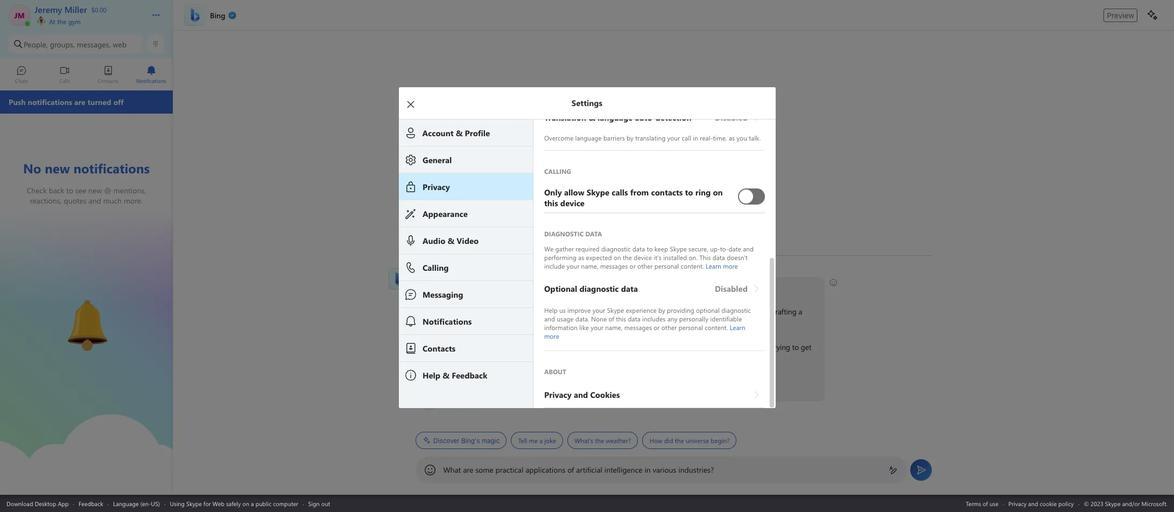 Task type: vqa. For each thing, say whether or not it's contained in the screenshot.
unicorn's "A"
no



Task type: locate. For each thing, give the bounding box(es) containing it.
0 vertical spatial this
[[437, 283, 449, 293]]

3 i'm from the left
[[746, 342, 756, 352]]

the right at
[[57, 17, 66, 26]]

or left it's
[[630, 261, 636, 270]]

a inside button
[[539, 436, 543, 445]]

ai
[[443, 342, 450, 352]]

like
[[516, 306, 527, 317], [579, 323, 589, 331]]

terms of use link
[[966, 500, 999, 508]]

data
[[632, 244, 645, 253], [713, 253, 725, 261], [628, 314, 641, 323]]

1 vertical spatial like
[[579, 323, 589, 331]]

0 vertical spatial content.
[[681, 261, 704, 270]]

0 horizontal spatial you
[[428, 378, 440, 388]]

secure,
[[689, 244, 708, 253]]

this left is
[[437, 283, 449, 293]]

like inside help us improve your skype experience by providing optional diagnostic and usage data. none of this data includes any personally identifiable information like your name, messages or other personal content.
[[579, 323, 589, 331]]

learn for up-
[[706, 261, 721, 270]]

for right story
[[440, 318, 449, 329]]

in left "various"
[[645, 465, 651, 475]]

0 horizontal spatial on
[[243, 500, 249, 508]]

a right drafting
[[799, 306, 802, 317]]

more inside learn more
[[544, 331, 559, 340]]

learn more up something on the right bottom of the page
[[544, 323, 747, 340]]

feedback link
[[79, 500, 103, 508]]

data.
[[575, 314, 589, 323]]

the
[[57, 17, 66, 26], [623, 253, 632, 261], [595, 436, 604, 445], [675, 436, 684, 445]]

more down the date
[[723, 261, 738, 270]]

0 vertical spatial groups,
[[50, 39, 75, 49]]

0 horizontal spatial i'm
[[421, 342, 431, 352]]

1 horizontal spatial i'm
[[489, 342, 499, 352]]

learn down europe
[[730, 323, 745, 331]]

data right this
[[713, 253, 725, 261]]

2 vertical spatial me
[[529, 436, 538, 445]]

language
[[113, 500, 139, 508]]

1 vertical spatial personal
[[679, 323, 703, 331]]

groups, down at the gym
[[50, 39, 75, 49]]

1 horizontal spatial a
[[539, 436, 543, 445]]

more for to-
[[723, 261, 738, 270]]

you right if
[[428, 378, 440, 388]]

learn inside learn more
[[730, 323, 745, 331]]

1 horizontal spatial type
[[501, 378, 515, 388]]

web
[[213, 500, 225, 508]]

question,
[[485, 306, 515, 317]]

learn more link down to-
[[706, 261, 738, 270]]

get left mad
[[695, 342, 706, 352]]

0 horizontal spatial name,
[[581, 261, 598, 270]]

or down by
[[654, 323, 660, 331]]

0 vertical spatial learn more link
[[706, 261, 738, 270]]

app
[[58, 500, 69, 508]]

learn more down to-
[[706, 261, 738, 270]]

1 horizontal spatial in
[[645, 465, 651, 475]]

using skype for web safely on a public computer link
[[170, 500, 298, 508]]

0 vertical spatial you
[[526, 283, 538, 293]]

0 horizontal spatial content.
[[681, 261, 704, 270]]

personal down providing
[[679, 323, 703, 331]]

groups,
[[50, 39, 75, 49], [500, 318, 524, 329]]

the right what's
[[595, 436, 604, 445]]

tab list
[[0, 61, 173, 90]]

the inside at the gym button
[[57, 17, 66, 26]]

of right none
[[609, 314, 614, 323]]

computer
[[273, 500, 298, 508]]

any right by
[[667, 314, 677, 323]]

Type a message text field
[[444, 465, 880, 475]]

learn more link
[[706, 261, 738, 270], [544, 323, 747, 340]]

1 horizontal spatial other
[[662, 323, 677, 331]]

content.
[[681, 261, 704, 270], [705, 323, 728, 331]]

1 vertical spatial content.
[[705, 323, 728, 331]]

for left web
[[204, 500, 211, 508]]

tell me a joke
[[518, 436, 556, 445]]

language (en-us)
[[113, 500, 160, 508]]

1 horizontal spatial diagnostic
[[721, 306, 751, 314]]

get right trying
[[801, 342, 812, 352]]

of left artificial
[[568, 465, 574, 475]]

1 horizontal spatial learn
[[730, 323, 745, 331]]

0 vertical spatial me
[[435, 306, 445, 317]]

get
[[695, 342, 706, 352], [801, 342, 812, 352]]

web
[[113, 39, 127, 49]]

learn more for name,
[[544, 323, 747, 340]]

0 vertical spatial on
[[614, 253, 621, 261]]

1 vertical spatial learn more
[[544, 323, 747, 340]]

at
[[49, 17, 55, 26]]

expected
[[586, 253, 612, 261]]

we gather required diagnostic data to keep skype secure, up-to-date and performing as expected on the device it's installed on. this data doesn't include your name, messages or other personal content.
[[544, 244, 756, 270]]

messages down the cambridge,
[[624, 323, 652, 331]]

and right the date
[[743, 244, 754, 253]]

device
[[634, 253, 652, 261]]

1 vertical spatial type
[[501, 378, 515, 388]]

0 vertical spatial i
[[506, 283, 508, 293]]

your right "data."
[[593, 306, 605, 314]]

and left us
[[544, 314, 555, 323]]

groups, inside ask me any type of question, like finding vegan restaurants in cambridge, itinerary for your trip to europe or drafting a story for curious kids. in groups, remember to mention me with @bing. i'm an ai preview, so i'm still learning. sometimes i might say something weird. don't get mad at me, i'm just trying to get better! if you want to start over, type
[[500, 318, 524, 329]]

content. down trip
[[705, 323, 728, 331]]

ask me any type of question, like finding vegan restaurants in cambridge, itinerary for your trip to europe or drafting a story for curious kids. in groups, remember to mention me with @bing. i'm an ai preview, so i'm still learning. sometimes i might say something weird. don't get mad at me, i'm just trying to get better! if you want to start over, type
[[421, 306, 813, 388]]

0 vertical spatial how
[[476, 283, 491, 293]]

0 horizontal spatial any
[[447, 306, 458, 317]]

to right trip
[[729, 306, 735, 317]]

personal
[[654, 261, 679, 270], [679, 323, 703, 331]]

don't
[[676, 342, 693, 352]]

you right help
[[526, 283, 538, 293]]

a left joke
[[539, 436, 543, 445]]

Only allow Skype calls from contacts to ring on this device checkbox
[[738, 184, 765, 209]]

name, inside we gather required diagnostic data to keep skype secure, up-to-date and performing as expected on the device it's installed on. this data doesn't include your name, messages or other personal content.
[[581, 261, 598, 270]]

name, down required
[[581, 261, 598, 270]]

to
[[647, 244, 653, 253], [729, 306, 735, 317], [562, 318, 568, 329], [792, 342, 799, 352], [459, 378, 466, 388]]

0 horizontal spatial get
[[695, 342, 706, 352]]

a left public
[[251, 500, 254, 508]]

magic
[[482, 437, 500, 445]]

learn more link for name,
[[544, 323, 747, 340]]

0 horizontal spatial type
[[460, 306, 475, 317]]

skype
[[670, 244, 687, 253], [607, 306, 624, 314], [186, 500, 202, 508]]

me left the with
[[599, 318, 610, 329]]

0 vertical spatial like
[[516, 306, 527, 317]]

1 vertical spatial this
[[616, 314, 626, 323]]

content. inside help us improve your skype experience by providing optional diagnostic and usage data. none of this data includes any personally identifiable information like your name, messages or other personal content.
[[705, 323, 728, 331]]

1 horizontal spatial and
[[743, 244, 754, 253]]

2 horizontal spatial skype
[[670, 244, 687, 253]]

1 vertical spatial diagnostic
[[721, 306, 751, 314]]

0 vertical spatial name,
[[581, 261, 598, 270]]

data right the with
[[628, 314, 641, 323]]

0 vertical spatial and
[[743, 244, 754, 253]]

i'm
[[421, 342, 431, 352], [489, 342, 499, 352], [746, 342, 756, 352]]

help
[[510, 283, 524, 293]]

1 vertical spatial learn
[[730, 323, 745, 331]]

i'm right "so" at left
[[489, 342, 499, 352]]

0 horizontal spatial or
[[630, 261, 636, 270]]

0 horizontal spatial like
[[516, 306, 527, 317]]

i left might
[[581, 342, 583, 352]]

diagnostic left the 'device'
[[601, 244, 631, 253]]

0 vertical spatial diagnostic
[[601, 244, 631, 253]]

1 horizontal spatial groups,
[[500, 318, 524, 329]]

or right europe
[[762, 306, 769, 317]]

drafting
[[771, 306, 797, 317]]

i right can
[[506, 283, 508, 293]]

ask
[[421, 306, 433, 317]]

skype up the with
[[607, 306, 624, 314]]

0 vertical spatial other
[[637, 261, 653, 270]]

1 vertical spatial i
[[581, 342, 583, 352]]

to right trying
[[792, 342, 799, 352]]

how did the universe begin? button
[[642, 432, 737, 449]]

any inside help us improve your skype experience by providing optional diagnostic and usage data. none of this data includes any personally identifiable information like your name, messages or other personal content.
[[667, 314, 677, 323]]

2 vertical spatial skype
[[186, 500, 202, 508]]

of inside ask me any type of question, like finding vegan restaurants in cambridge, itinerary for your trip to europe or drafting a story for curious kids. in groups, remember to mention me with @bing. i'm an ai preview, so i'm still learning. sometimes i might say something weird. don't get mad at me, i'm just trying to get better! if you want to start over, type
[[477, 306, 483, 317]]

various
[[653, 465, 677, 475]]

1 horizontal spatial name,
[[605, 323, 623, 331]]

optional
[[696, 306, 720, 314]]

1 vertical spatial how
[[649, 436, 662, 445]]

1 vertical spatial a
[[539, 436, 543, 445]]

i'm left an
[[421, 342, 431, 352]]

other left it's
[[637, 261, 653, 270]]

0 vertical spatial for
[[688, 306, 697, 317]]

europe
[[737, 306, 760, 317]]

1 vertical spatial for
[[440, 318, 449, 329]]

1 vertical spatial other
[[662, 323, 677, 331]]

content. down secure,
[[681, 261, 704, 270]]

practical
[[496, 465, 524, 475]]

0 horizontal spatial in
[[613, 306, 619, 317]]

2 vertical spatial a
[[251, 500, 254, 508]]

like left finding
[[516, 306, 527, 317]]

other
[[637, 261, 653, 270], [662, 323, 677, 331]]

you inside ask me any type of question, like finding vegan restaurants in cambridge, itinerary for your trip to europe or drafting a story for curious kids. in groups, remember to mention me with @bing. i'm an ai preview, so i'm still learning. sometimes i might say something weird. don't get mad at me, i'm just trying to get better! if you want to start over, type
[[428, 378, 440, 388]]

1 horizontal spatial any
[[667, 314, 677, 323]]

sign out link
[[308, 500, 330, 508]]

0 horizontal spatial this
[[437, 283, 449, 293]]

other down "itinerary"
[[662, 323, 677, 331]]

start
[[468, 378, 482, 388]]

any up curious
[[447, 306, 458, 317]]

1 horizontal spatial skype
[[607, 306, 624, 314]]

skype right using
[[186, 500, 202, 508]]

learn for diagnostic
[[730, 323, 745, 331]]

messages inside we gather required diagnostic data to keep skype secure, up-to-date and performing as expected on the device it's installed on. this data doesn't include your name, messages or other personal content.
[[600, 261, 628, 270]]

personal down "keep"
[[654, 261, 679, 270]]

1 vertical spatial more
[[544, 331, 559, 340]]

0 horizontal spatial diagnostic
[[601, 244, 631, 253]]

1 horizontal spatial get
[[801, 342, 812, 352]]

personal inside help us improve your skype experience by providing optional diagnostic and usage data. none of this data includes any personally identifiable information like your name, messages or other personal content.
[[679, 323, 703, 331]]

1 vertical spatial me
[[599, 318, 610, 329]]

gym
[[68, 17, 81, 26]]

0 horizontal spatial other
[[637, 261, 653, 270]]

any
[[447, 306, 458, 317], [667, 314, 677, 323]]

your right include
[[567, 261, 579, 270]]

bing,
[[416, 268, 430, 276]]

providing
[[667, 306, 694, 314]]

you
[[526, 283, 538, 293], [428, 378, 440, 388]]

up-
[[710, 244, 720, 253]]

groups, right in
[[500, 318, 524, 329]]

date
[[729, 244, 741, 253]]

2 vertical spatial and
[[1029, 500, 1039, 508]]

1 horizontal spatial me
[[529, 436, 538, 445]]

learn more link up something on the right bottom of the page
[[544, 323, 747, 340]]

2 vertical spatial or
[[654, 323, 660, 331]]

how inside button
[[649, 436, 662, 445]]

your inside we gather required diagnostic data to keep skype secure, up-to-date and performing as expected on the device it's installed on. this data doesn't include your name, messages or other personal content.
[[567, 261, 579, 270]]

at
[[724, 342, 730, 352]]

it's
[[654, 253, 662, 261]]

0 vertical spatial type
[[460, 306, 475, 317]]

use
[[990, 500, 999, 508]]

data inside help us improve your skype experience by providing optional diagnostic and usage data. none of this data includes any personally identifiable information like your name, messages or other personal content.
[[628, 314, 641, 323]]

1 horizontal spatial for
[[440, 318, 449, 329]]

on right safely at the bottom of the page
[[243, 500, 249, 508]]

0 vertical spatial skype
[[670, 244, 687, 253]]

cambridge,
[[621, 306, 658, 317]]

of up kids.
[[477, 306, 483, 317]]

help
[[544, 306, 558, 314]]

in up the with
[[613, 306, 619, 317]]

type right over,
[[501, 378, 515, 388]]

say
[[606, 342, 616, 352]]

0 vertical spatial learn
[[706, 261, 721, 270]]

people,
[[24, 39, 48, 49]]

a
[[799, 306, 802, 317], [539, 436, 543, 445], [251, 500, 254, 508]]

1 horizontal spatial i
[[581, 342, 583, 352]]

how
[[476, 283, 491, 293], [649, 436, 662, 445]]

i'm left just
[[746, 342, 756, 352]]

type
[[460, 306, 475, 317], [501, 378, 515, 388]]

on.
[[689, 253, 698, 261]]

and inside help us improve your skype experience by providing optional diagnostic and usage data. none of this data includes any personally identifiable information like your name, messages or other personal content.
[[544, 314, 555, 323]]

to left "keep"
[[647, 244, 653, 253]]

trying
[[771, 342, 790, 352]]

how left did
[[649, 436, 662, 445]]

policy
[[1059, 500, 1074, 508]]

0 vertical spatial messages
[[600, 261, 628, 270]]

keep
[[654, 244, 668, 253]]

and inside we gather required diagnostic data to keep skype secure, up-to-date and performing as expected on the device it's installed on. this data doesn't include your name, messages or other personal content.
[[743, 244, 754, 253]]

messages left the 'device'
[[600, 261, 628, 270]]

0 vertical spatial or
[[630, 261, 636, 270]]

name, inside help us improve your skype experience by providing optional diagnostic and usage data. none of this data includes any personally identifiable information like your name, messages or other personal content.
[[605, 323, 623, 331]]

or inside ask me any type of question, like finding vegan restaurants in cambridge, itinerary for your trip to europe or drafting a story for curious kids. in groups, remember to mention me with @bing. i'm an ai preview, so i'm still learning. sometimes i might say something weird. don't get mad at me, i'm just trying to get better! if you want to start over, type
[[762, 306, 769, 317]]

for right "itinerary"
[[688, 306, 697, 317]]

1 vertical spatial or
[[762, 306, 769, 317]]

me inside button
[[529, 436, 538, 445]]

this left the @bing.
[[616, 314, 626, 323]]

1 get from the left
[[695, 342, 706, 352]]

this
[[437, 283, 449, 293], [616, 314, 626, 323]]

of left use
[[983, 500, 988, 508]]

1 vertical spatial name,
[[605, 323, 623, 331]]

1 horizontal spatial on
[[614, 253, 621, 261]]

in inside ask me any type of question, like finding vegan restaurants in cambridge, itinerary for your trip to europe or drafting a story for curious kids. in groups, remember to mention me with @bing. i'm an ai preview, so i'm still learning. sometimes i might say something weird. don't get mad at me, i'm just trying to get better! if you want to start over, type
[[613, 306, 619, 317]]

the right did
[[675, 436, 684, 445]]

your left trip
[[699, 306, 714, 317]]

learn down up- at top right
[[706, 261, 721, 270]]

1 i'm from the left
[[421, 342, 431, 352]]

people, groups, messages, web button
[[9, 34, 143, 54]]

0 vertical spatial personal
[[654, 261, 679, 270]]

experience
[[626, 306, 657, 314]]

1 horizontal spatial more
[[723, 261, 738, 270]]

how right !
[[476, 283, 491, 293]]

2 i'm from the left
[[489, 342, 499, 352]]

skype right "keep"
[[670, 244, 687, 253]]

bing, 9:24 am
[[416, 268, 455, 276]]

1 vertical spatial messages
[[624, 323, 652, 331]]

0 vertical spatial more
[[723, 261, 738, 270]]

hey,
[[421, 283, 435, 293]]

1 vertical spatial you
[[428, 378, 440, 388]]

2 horizontal spatial or
[[762, 306, 769, 317]]

0 horizontal spatial groups,
[[50, 39, 75, 49]]

name, up the say on the right bottom of page
[[605, 323, 623, 331]]

and left cookie at the bottom right of the page
[[1029, 500, 1039, 508]]

0 vertical spatial in
[[613, 306, 619, 317]]

0 vertical spatial a
[[799, 306, 802, 317]]

1 horizontal spatial how
[[649, 436, 662, 445]]

information
[[544, 323, 578, 331]]

diagnostic right optional at the right bottom of page
[[721, 306, 751, 314]]

like left none
[[579, 323, 589, 331]]

1 vertical spatial and
[[544, 314, 555, 323]]

the inside we gather required diagnostic data to keep skype secure, up-to-date and performing as expected on the device it's installed on. this data doesn't include your name, messages or other personal content.
[[623, 253, 632, 261]]

doesn't
[[727, 253, 748, 261]]

more up sometimes
[[544, 331, 559, 340]]

1 horizontal spatial or
[[654, 323, 660, 331]]

2 horizontal spatial a
[[799, 306, 802, 317]]

the left the 'device'
[[623, 253, 632, 261]]

me right tell
[[529, 436, 538, 445]]

me for tell me a joke
[[529, 436, 538, 445]]

1 vertical spatial on
[[243, 500, 249, 508]]

bing's
[[461, 437, 480, 445]]

me right ask
[[435, 306, 445, 317]]

0 horizontal spatial how
[[476, 283, 491, 293]]

2 horizontal spatial and
[[1029, 500, 1039, 508]]

on right expected
[[614, 253, 621, 261]]

1 horizontal spatial this
[[616, 314, 626, 323]]

type up curious
[[460, 306, 475, 317]]

0 horizontal spatial more
[[544, 331, 559, 340]]

1 vertical spatial learn more link
[[544, 323, 747, 340]]

0 horizontal spatial learn
[[706, 261, 721, 270]]



Task type: describe. For each thing, give the bounding box(es) containing it.
public
[[256, 500, 272, 508]]

sign
[[308, 500, 320, 508]]

i inside ask me any type of question, like finding vegan restaurants in cambridge, itinerary for your trip to europe or drafting a story for curious kids. in groups, remember to mention me with @bing. i'm an ai preview, so i'm still learning. sometimes i might say something weird. don't get mad at me, i'm just trying to get better! if you want to start over, type
[[581, 342, 583, 352]]

can
[[493, 283, 504, 293]]

(en-
[[140, 500, 151, 508]]

improve
[[567, 306, 591, 314]]

(openhands)
[[744, 377, 785, 387]]

still
[[501, 342, 512, 352]]

diagnostic inside we gather required diagnostic data to keep skype secure, up-to-date and performing as expected on the device it's installed on. this data doesn't include your name, messages or other personal content.
[[601, 244, 631, 253]]

skype inside we gather required diagnostic data to keep skype secure, up-to-date and performing as expected on the device it's installed on. this data doesn't include your name, messages or other personal content.
[[670, 244, 687, 253]]

performing
[[544, 253, 576, 261]]

to left start
[[459, 378, 466, 388]]

other inside we gather required diagnostic data to keep skype secure, up-to-date and performing as expected on the device it's installed on. this data doesn't include your name, messages or other personal content.
[[637, 261, 653, 270]]

includes
[[642, 314, 666, 323]]

2 horizontal spatial me
[[599, 318, 610, 329]]

tell me a joke button
[[511, 432, 563, 449]]

over,
[[484, 378, 499, 388]]

messages inside help us improve your skype experience by providing optional diagnostic and usage data. none of this data includes any personally identifiable information like your name, messages or other personal content.
[[624, 323, 652, 331]]

your down restaurants
[[591, 323, 603, 331]]

to-
[[720, 244, 729, 253]]

itinerary
[[660, 306, 686, 317]]

is
[[451, 283, 455, 293]]

industries?
[[679, 465, 714, 475]]

on inside we gather required diagnostic data to keep skype secure, up-to-date and performing as expected on the device it's installed on. this data doesn't include your name, messages or other personal content.
[[614, 253, 621, 261]]

vegan
[[554, 306, 573, 317]]

0 horizontal spatial skype
[[186, 500, 202, 508]]

or inside we gather required diagnostic data to keep skype secure, up-to-date and performing as expected on the device it's installed on. this data doesn't include your name, messages or other personal content.
[[630, 261, 636, 270]]

download desktop app
[[6, 500, 69, 508]]

this inside help us improve your skype experience by providing optional diagnostic and usage data. none of this data includes any personally identifiable information like your name, messages or other personal content.
[[616, 314, 626, 323]]

using skype for web safely on a public computer
[[170, 500, 298, 508]]

weather?
[[606, 436, 631, 445]]

what are some practical applications of artificial intelligence in various industries?
[[444, 465, 714, 475]]

learn more link for doesn't
[[706, 261, 738, 270]]

kids.
[[476, 318, 490, 329]]

out
[[321, 500, 330, 508]]

data left it's
[[632, 244, 645, 253]]

what's the weather?
[[574, 436, 631, 445]]

other inside help us improve your skype experience by providing optional diagnostic and usage data. none of this data includes any personally identifiable information like your name, messages or other personal content.
[[662, 323, 677, 331]]

personal inside we gather required diagnostic data to keep skype secure, up-to-date and performing as expected on the device it's installed on. this data doesn't include your name, messages or other personal content.
[[654, 261, 679, 270]]

the inside how did the universe begin? button
[[675, 436, 684, 445]]

feedback
[[79, 500, 103, 508]]

sign out
[[308, 500, 330, 508]]

so
[[480, 342, 487, 352]]

preview,
[[452, 342, 478, 352]]

an
[[433, 342, 441, 352]]

download
[[6, 500, 33, 508]]

applications
[[526, 465, 566, 475]]

privacy dialog
[[399, 0, 792, 408]]

just
[[758, 342, 769, 352]]

a inside ask me any type of question, like finding vegan restaurants in cambridge, itinerary for your trip to europe or drafting a story for curious kids. in groups, remember to mention me with @bing. i'm an ai preview, so i'm still learning. sometimes i might say something weird. don't get mad at me, i'm just trying to get better! if you want to start over, type
[[799, 306, 802, 317]]

terms
[[966, 500, 982, 508]]

better!
[[421, 354, 443, 364]]

us)
[[151, 500, 160, 508]]

if
[[421, 378, 426, 388]]

finding
[[529, 306, 552, 317]]

include
[[544, 261, 565, 270]]

at the gym
[[47, 17, 81, 26]]

skype inside help us improve your skype experience by providing optional diagnostic and usage data. none of this data includes any personally identifiable information like your name, messages or other personal content.
[[607, 306, 624, 314]]

privacy
[[1009, 500, 1027, 508]]

story
[[421, 318, 438, 329]]

personally
[[679, 314, 708, 323]]

none
[[591, 314, 607, 323]]

want
[[441, 378, 457, 388]]

tell
[[518, 436, 527, 445]]

bell
[[54, 296, 68, 307]]

using
[[170, 500, 185, 508]]

bing
[[457, 283, 472, 293]]

1 horizontal spatial you
[[526, 283, 538, 293]]

me for ask me any type of question, like finding vegan restaurants in cambridge, itinerary for your trip to europe or drafting a story for curious kids. in groups, remember to mention me with @bing. i'm an ai preview, so i'm still learning. sometimes i might say something weird. don't get mad at me, i'm just trying to get better! if you want to start over, type
[[435, 306, 445, 317]]

learning.
[[514, 342, 541, 352]]

groups, inside button
[[50, 39, 75, 49]]

in
[[492, 318, 498, 329]]

desktop
[[35, 500, 56, 508]]

0 horizontal spatial a
[[251, 500, 254, 508]]

how did the universe begin?
[[649, 436, 730, 445]]

download desktop app link
[[6, 500, 69, 508]]

mention
[[570, 318, 597, 329]]

curious
[[451, 318, 474, 329]]

cookie
[[1040, 500, 1057, 508]]

gather
[[555, 244, 574, 253]]

joke
[[544, 436, 556, 445]]

like inside ask me any type of question, like finding vegan restaurants in cambridge, itinerary for your trip to europe or drafting a story for curious kids. in groups, remember to mention me with @bing. i'm an ai preview, so i'm still learning. sometimes i might say something weird. don't get mad at me, i'm just trying to get better! if you want to start over, type
[[516, 306, 527, 317]]

2 horizontal spatial for
[[688, 306, 697, 317]]

of inside help us improve your skype experience by providing optional diagnostic and usage data. none of this data includes any personally identifiable information like your name, messages or other personal content.
[[609, 314, 614, 323]]

learn more for doesn't
[[706, 261, 738, 270]]

your inside ask me any type of question, like finding vegan restaurants in cambridge, itinerary for your trip to europe or drafting a story for curious kids. in groups, remember to mention me with @bing. i'm an ai preview, so i'm still learning. sometimes i might say something weird. don't get mad at me, i'm just trying to get better! if you want to start over, type
[[699, 306, 714, 317]]

0 horizontal spatial i
[[506, 283, 508, 293]]

any inside ask me any type of question, like finding vegan restaurants in cambridge, itinerary for your trip to europe or drafting a story for curious kids. in groups, remember to mention me with @bing. i'm an ai preview, so i'm still learning. sometimes i might say something weird. don't get mad at me, i'm just trying to get better! if you want to start over, type
[[447, 306, 458, 317]]

preview
[[1107, 11, 1135, 20]]

some
[[476, 465, 494, 475]]

restaurants
[[575, 306, 611, 317]]

newtopic
[[517, 378, 548, 388]]

the inside what's the weather? button
[[595, 436, 604, 445]]

9:24
[[431, 268, 443, 276]]

are
[[463, 465, 474, 475]]

content. inside we gather required diagnostic data to keep skype secure, up-to-date and performing as expected on the device it's installed on. this data doesn't include your name, messages or other personal content.
[[681, 261, 704, 270]]

1 vertical spatial in
[[645, 465, 651, 475]]

2 get from the left
[[801, 342, 812, 352]]

artificial
[[576, 465, 603, 475]]

privacy and cookie policy
[[1009, 500, 1074, 508]]

@bing.
[[627, 318, 650, 329]]

or inside help us improve your skype experience by providing optional diagnostic and usage data. none of this data includes any personally identifiable information like your name, messages or other personal content.
[[654, 323, 660, 331]]

this
[[699, 253, 711, 261]]

help us improve your skype experience by providing optional diagnostic and usage data. none of this data includes any personally identifiable information like your name, messages or other personal content.
[[544, 306, 753, 331]]

!
[[472, 283, 474, 293]]

intelligence
[[605, 465, 643, 475]]

today?
[[540, 283, 561, 293]]

diagnostic inside help us improve your skype experience by providing optional diagnostic and usage data. none of this data includes any personally identifiable information like your name, messages or other personal content.
[[721, 306, 751, 314]]

more for and
[[544, 331, 559, 340]]

what's the weather? button
[[567, 432, 638, 449]]

messages,
[[77, 39, 111, 49]]

people, groups, messages, web
[[24, 39, 127, 49]]

2 vertical spatial for
[[204, 500, 211, 508]]

to down the vegan
[[562, 318, 568, 329]]

to inside we gather required diagnostic data to keep skype secure, up-to-date and performing as expected on the device it's installed on. this data doesn't include your name, messages or other personal content.
[[647, 244, 653, 253]]



